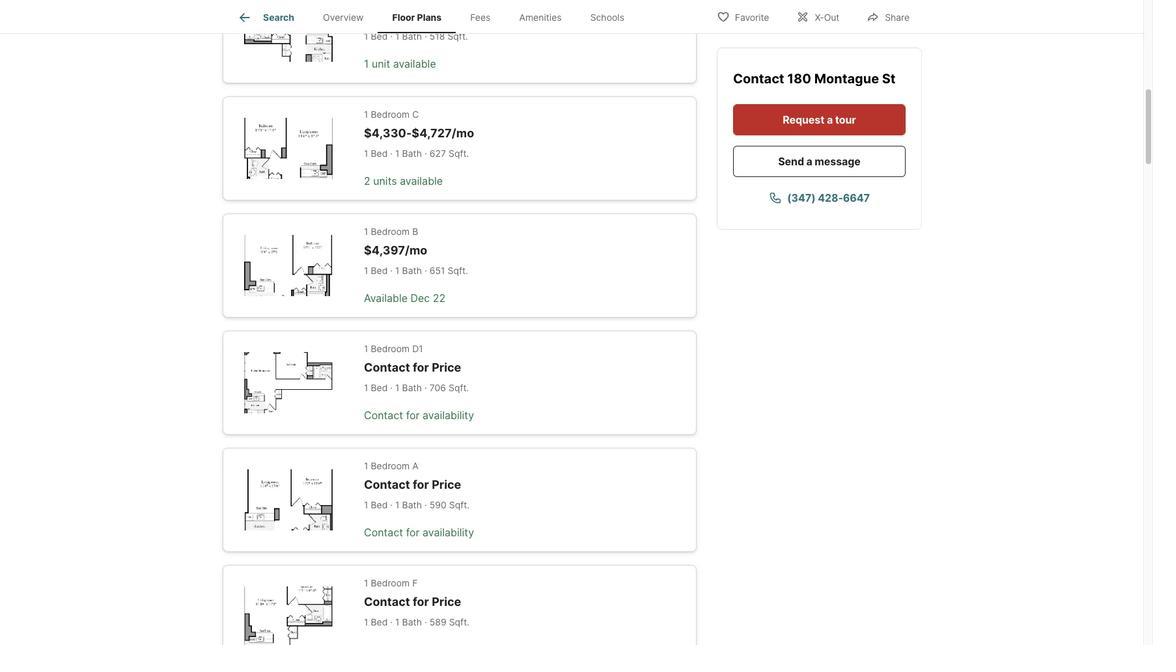 Task type: locate. For each thing, give the bounding box(es) containing it.
contact inside '1 bedroom a contact for price'
[[364, 478, 410, 492]]

428-
[[818, 191, 843, 204]]

1 price from the top
[[432, 361, 461, 375]]

bath for 1 bedroom c $4,330-$4,727/mo
[[402, 148, 422, 159]]

1 contact for availability from the top
[[364, 409, 474, 422]]

1 bedroom f contact for price
[[364, 578, 461, 609]]

sqft. right 651
[[448, 265, 468, 276]]

5 bedroom from the top
[[371, 578, 410, 589]]

0 horizontal spatial a
[[807, 154, 813, 167]]

bedroom left a
[[371, 461, 410, 472]]

for for 1 bedroom d1 contact for price
[[413, 361, 429, 375]]

bedroom inside "1 bedroom c $4,330-$4,727/mo"
[[371, 109, 410, 120]]

fees tab
[[456, 2, 505, 33]]

bed down 1 bedroom f contact for price
[[371, 617, 388, 628]]

price inside '1 bedroom a contact for price'
[[432, 478, 461, 492]]

bath left 651
[[402, 265, 422, 276]]

1 inside 1 bedroom f contact for price
[[364, 578, 368, 589]]

bedroom left d1
[[371, 343, 410, 354]]

available
[[393, 57, 436, 70], [400, 174, 443, 187]]

1 horizontal spatial a
[[827, 113, 833, 126]]

6 bed from the top
[[371, 617, 388, 628]]

price for 1 bedroom f contact for price
[[432, 595, 461, 609]]

for inside 1 bedroom d1 contact for price
[[413, 361, 429, 375]]

tab list
[[223, 0, 649, 33]]

for down d1
[[413, 361, 429, 375]]

contact up 1 bed · 1 bath · 590 sqft.
[[364, 478, 410, 492]]

$4,397/mo
[[364, 244, 427, 257]]

price inside 1 bedroom d1 contact for price
[[432, 361, 461, 375]]

1 vertical spatial available
[[400, 174, 443, 187]]

for down a
[[413, 478, 429, 492]]

4 bedroom from the top
[[371, 461, 410, 472]]

sqft. right 518
[[448, 30, 468, 42]]

sqft. for 1 bedroom f contact for price
[[449, 617, 470, 628]]

bedroom for 1 bedroom b $4,397/mo
[[371, 226, 410, 237]]

sqft. for 1 bedroom b $4,397/mo
[[448, 265, 468, 276]]

bed down 1 bedroom d1 contact for price
[[371, 382, 388, 393]]

sqft. for 1 bedroom c $4,330-$4,727/mo
[[449, 148, 469, 159]]

f
[[412, 578, 418, 589]]

dec
[[411, 292, 430, 305]]

b
[[412, 226, 418, 237]]

180
[[787, 70, 811, 86]]

· down 1 bedroom d1 contact for price
[[390, 382, 393, 393]]

0 vertical spatial contact for availability
[[364, 409, 474, 422]]

1 bedroom d1 contact for price
[[364, 343, 461, 375]]

3 bed from the top
[[371, 265, 388, 276]]

bath left 627
[[402, 148, 422, 159]]

bed
[[371, 30, 388, 42], [371, 148, 388, 159], [371, 265, 388, 276], [371, 382, 388, 393], [371, 499, 388, 510], [371, 617, 388, 628]]

bedroom up the $4,397/mo
[[371, 226, 410, 237]]

651
[[430, 265, 445, 276]]

available down 1 bed · 1 bath · 627 sqft.
[[400, 174, 443, 187]]

6647
[[843, 191, 870, 204]]

availability down 590 on the bottom of page
[[423, 526, 474, 539]]

price up 706
[[432, 361, 461, 375]]

bath down the floor plans
[[402, 30, 422, 42]]

bedroom inside 1 bedroom b $4,397/mo
[[371, 226, 410, 237]]

bath left 590 on the bottom of page
[[402, 499, 422, 510]]

amenities
[[519, 12, 562, 23]]

request a tour
[[783, 113, 856, 126]]

contact up 1 bed · 1 bath · 706 sqft.
[[364, 361, 410, 375]]

bed for 1 bedroom f contact for price
[[371, 617, 388, 628]]

bath left 706
[[402, 382, 422, 393]]

bedroom
[[371, 109, 410, 120], [371, 226, 410, 237], [371, 343, 410, 354], [371, 461, 410, 472], [371, 578, 410, 589]]

1 bath from the top
[[402, 30, 422, 42]]

bedroom left f
[[371, 578, 410, 589]]

·
[[390, 30, 393, 42], [425, 30, 427, 42], [390, 148, 393, 159], [425, 148, 427, 159], [390, 265, 393, 276], [425, 265, 427, 276], [390, 382, 393, 393], [425, 382, 427, 393], [390, 499, 393, 510], [425, 499, 427, 510], [390, 617, 393, 628], [425, 617, 427, 628]]

bath for 1 bedroom b $4,397/mo
[[402, 265, 422, 276]]

1 bed · 1 bath · 651 sqft.
[[364, 265, 468, 276]]

for inside '1 bedroom a contact for price'
[[413, 478, 429, 492]]

price up 590 on the bottom of page
[[432, 478, 461, 492]]

bath left 589
[[402, 617, 422, 628]]

price up 589
[[432, 595, 461, 609]]

22
[[433, 292, 446, 305]]

sqft. right 627
[[449, 148, 469, 159]]

· down '1 bedroom a contact for price'
[[390, 499, 393, 510]]

2 bath from the top
[[402, 148, 422, 159]]

overview tab
[[309, 2, 378, 33]]

2 bed from the top
[[371, 148, 388, 159]]

bed for 1 bedroom b $4,397/mo
[[371, 265, 388, 276]]

627
[[430, 148, 446, 159]]

bed down $4,330-
[[371, 148, 388, 159]]

4 bed from the top
[[371, 382, 388, 393]]

bedroom inside 1 bedroom f contact for price
[[371, 578, 410, 589]]

bath for 1 bedroom a contact for price
[[402, 499, 422, 510]]

1 vertical spatial contact for availability
[[364, 526, 474, 539]]

bed down "$4,155/mo"
[[371, 30, 388, 42]]

1 bedroom from the top
[[371, 109, 410, 120]]

bath
[[402, 30, 422, 42], [402, 148, 422, 159], [402, 265, 422, 276], [402, 382, 422, 393], [402, 499, 422, 510], [402, 617, 422, 628]]

floor plans
[[392, 12, 442, 23]]

for down f
[[413, 595, 429, 609]]

a left "tour"
[[827, 113, 833, 126]]

request
[[783, 113, 825, 126]]

for
[[413, 361, 429, 375], [406, 409, 420, 422], [413, 478, 429, 492], [406, 526, 420, 539], [413, 595, 429, 609]]

sqft. right 589
[[449, 617, 470, 628]]

bed down '1 bedroom a contact for price'
[[371, 499, 388, 510]]

availability
[[423, 409, 474, 422], [423, 526, 474, 539]]

(347)
[[787, 191, 816, 204]]

1 bed · 1 bath · 589 sqft.
[[364, 617, 470, 628]]

fees
[[470, 12, 491, 23]]

0 vertical spatial price
[[432, 361, 461, 375]]

2 contact for availability from the top
[[364, 526, 474, 539]]

0 vertical spatial available
[[393, 57, 436, 70]]

availability down 706
[[423, 409, 474, 422]]

a
[[827, 113, 833, 126], [807, 154, 813, 167]]

1 availability from the top
[[423, 409, 474, 422]]

2 units available
[[364, 174, 443, 187]]

1 bed · 1 bath · 706 sqft.
[[364, 382, 469, 393]]

montague
[[814, 70, 879, 86]]

1 bedroom c image
[[244, 118, 333, 179]]

contact up 1 bed · 1 bath · 589 sqft.
[[364, 595, 410, 609]]

sqft. right 590 on the bottom of page
[[449, 499, 470, 510]]

contact inside 1 bedroom d1 contact for price
[[364, 361, 410, 375]]

3 price from the top
[[432, 595, 461, 609]]

contact for availability down 1 bed · 1 bath · 706 sqft.
[[364, 409, 474, 422]]

1 bedroom e image
[[244, 1, 333, 62]]

d1
[[412, 343, 423, 354]]

tour
[[835, 113, 856, 126]]

1
[[364, 30, 368, 42], [395, 30, 400, 42], [364, 57, 369, 70], [364, 109, 368, 120], [364, 148, 368, 159], [395, 148, 400, 159], [364, 226, 368, 237], [364, 265, 368, 276], [395, 265, 400, 276], [364, 343, 368, 354], [364, 382, 368, 393], [395, 382, 400, 393], [364, 461, 368, 472], [364, 499, 368, 510], [395, 499, 400, 510], [364, 578, 368, 589], [364, 617, 368, 628], [395, 617, 400, 628]]

1 vertical spatial price
[[432, 478, 461, 492]]

bedroom for 1 bedroom f contact for price
[[371, 578, 410, 589]]

1 bedroom d1 image
[[244, 352, 333, 414]]

bedroom inside 1 bedroom d1 contact for price
[[371, 343, 410, 354]]

contact for availability for 1 bedroom d1 contact for price
[[364, 409, 474, 422]]

· down "$4,155/mo"
[[390, 30, 393, 42]]

unit
[[372, 57, 390, 70]]

$4,155/mo
[[364, 9, 425, 23]]

· left 627
[[425, 148, 427, 159]]

contact for availability down 1 bed · 1 bath · 590 sqft.
[[364, 526, 474, 539]]

schools
[[590, 12, 625, 23]]

price
[[432, 361, 461, 375], [432, 478, 461, 492], [432, 595, 461, 609]]

1 unit available
[[364, 57, 436, 70]]

available down 1 bed · 1 bath · 518 sqft. at the left top of page
[[393, 57, 436, 70]]

3 bath from the top
[[402, 265, 422, 276]]

0 vertical spatial a
[[827, 113, 833, 126]]

1 bedroom b image
[[244, 235, 333, 296]]

$4,330-
[[364, 126, 412, 140]]

contact 180 montague st
[[733, 70, 896, 86]]

favorite
[[735, 11, 769, 22]]

sqft. for 1 bedroom d1 contact for price
[[449, 382, 469, 393]]

3 bedroom from the top
[[371, 343, 410, 354]]

5 bath from the top
[[402, 499, 422, 510]]

1 bedroom b $4,397/mo
[[364, 226, 427, 257]]

6 bath from the top
[[402, 617, 422, 628]]

2 price from the top
[[432, 478, 461, 492]]

contact
[[733, 70, 784, 86], [364, 361, 410, 375], [364, 409, 403, 422], [364, 478, 410, 492], [364, 526, 403, 539], [364, 595, 410, 609]]

bed down the $4,397/mo
[[371, 265, 388, 276]]

2 bedroom from the top
[[371, 226, 410, 237]]

for down 1 bed · 1 bath · 590 sqft.
[[406, 526, 420, 539]]

· left 590 on the bottom of page
[[425, 499, 427, 510]]

a right 'send'
[[807, 154, 813, 167]]

0 vertical spatial availability
[[423, 409, 474, 422]]

price for 1 bedroom a contact for price
[[432, 478, 461, 492]]

1 vertical spatial a
[[807, 154, 813, 167]]

message
[[815, 154, 861, 167]]

2 availability from the top
[[423, 526, 474, 539]]

1 vertical spatial availability
[[423, 526, 474, 539]]

4 bath from the top
[[402, 382, 422, 393]]

for inside 1 bedroom f contact for price
[[413, 595, 429, 609]]

for for 1 bedroom a contact for price
[[413, 478, 429, 492]]

5 bed from the top
[[371, 499, 388, 510]]

bedroom inside '1 bedroom a contact for price'
[[371, 461, 410, 472]]

x-
[[815, 11, 824, 22]]

sqft.
[[448, 30, 468, 42], [449, 148, 469, 159], [448, 265, 468, 276], [449, 382, 469, 393], [449, 499, 470, 510], [449, 617, 470, 628]]

590
[[430, 499, 447, 510]]

bedroom up $4,330-
[[371, 109, 410, 120]]

sqft. right 706
[[449, 382, 469, 393]]

contact for availability
[[364, 409, 474, 422], [364, 526, 474, 539]]

· down 1 bedroom f contact for price
[[390, 617, 393, 628]]

for down 1 bed · 1 bath · 706 sqft.
[[406, 409, 420, 422]]

price for 1 bedroom d1 contact for price
[[432, 361, 461, 375]]

2 vertical spatial price
[[432, 595, 461, 609]]

price inside 1 bedroom f contact for price
[[432, 595, 461, 609]]

1 bedroom a contact for price
[[364, 461, 461, 492]]

1 inside "1 bedroom c $4,330-$4,727/mo"
[[364, 109, 368, 120]]



Task type: describe. For each thing, give the bounding box(es) containing it.
units
[[373, 174, 397, 187]]

contact left 180 on the right top of page
[[733, 70, 784, 86]]

bedroom for 1 bedroom c $4,330-$4,727/mo
[[371, 109, 410, 120]]

available for 1 unit available
[[393, 57, 436, 70]]

1 bed from the top
[[371, 30, 388, 42]]

1 bedroom a image
[[244, 470, 333, 531]]

share
[[885, 11, 910, 22]]

1 inside 1 bedroom d1 contact for price
[[364, 343, 368, 354]]

floor
[[392, 12, 415, 23]]

bedroom for 1 bedroom a contact for price
[[371, 461, 410, 472]]

for for 1 bedroom f contact for price
[[413, 595, 429, 609]]

availability for 1 bedroom a contact for price
[[423, 526, 474, 539]]

request a tour button
[[733, 104, 906, 135]]

bath for 1 bedroom d1 contact for price
[[402, 382, 422, 393]]

plans
[[417, 12, 442, 23]]

share button
[[856, 3, 921, 30]]

· down $4,330-
[[390, 148, 393, 159]]

st
[[882, 70, 896, 86]]

x-out button
[[786, 3, 851, 30]]

available dec 22
[[364, 292, 446, 305]]

favorite button
[[706, 3, 780, 30]]

send
[[778, 154, 804, 167]]

amenities tab
[[505, 2, 576, 33]]

· left 589
[[425, 617, 427, 628]]

1 bed · 1 bath · 590 sqft.
[[364, 499, 470, 510]]

1 inside 1 bedroom b $4,397/mo
[[364, 226, 368, 237]]

contact down 1 bed · 1 bath · 706 sqft.
[[364, 409, 403, 422]]

tab list containing search
[[223, 0, 649, 33]]

out
[[824, 11, 840, 22]]

· left 651
[[425, 265, 427, 276]]

c
[[412, 109, 419, 120]]

1 bed · 1 bath · 518 sqft.
[[364, 30, 468, 42]]

bedroom for 1 bedroom d1 contact for price
[[371, 343, 410, 354]]

1 bed · 1 bath · 627 sqft.
[[364, 148, 469, 159]]

contact inside 1 bedroom f contact for price
[[364, 595, 410, 609]]

· left 518
[[425, 30, 427, 42]]

floor plans tab
[[378, 2, 456, 33]]

search
[[263, 12, 294, 23]]

bed for 1 bedroom a contact for price
[[371, 499, 388, 510]]

available for 2 units available
[[400, 174, 443, 187]]

1 bedroom f image
[[244, 587, 333, 645]]

schools tab
[[576, 2, 639, 33]]

bed for 1 bedroom c $4,330-$4,727/mo
[[371, 148, 388, 159]]

contact down 1 bed · 1 bath · 590 sqft.
[[364, 526, 403, 539]]

2
[[364, 174, 370, 187]]

x-out
[[815, 11, 840, 22]]

· down the $4,397/mo
[[390, 265, 393, 276]]

589
[[430, 617, 447, 628]]

overview
[[323, 12, 364, 23]]

sqft. for 1 bedroom a contact for price
[[449, 499, 470, 510]]

bed for 1 bedroom d1 contact for price
[[371, 382, 388, 393]]

a for request
[[827, 113, 833, 126]]

1 inside '1 bedroom a contact for price'
[[364, 461, 368, 472]]

search link
[[237, 10, 294, 25]]

bath for 1 bedroom f contact for price
[[402, 617, 422, 628]]

send a message button
[[733, 145, 906, 176]]

send a message
[[778, 154, 861, 167]]

518
[[430, 30, 445, 42]]

(347) 428-6647
[[787, 191, 870, 204]]

availability for 1 bedroom d1 contact for price
[[423, 409, 474, 422]]

(347) 428-6647 button
[[733, 182, 906, 213]]

· left 706
[[425, 382, 427, 393]]

a
[[412, 461, 419, 472]]

$4,727/mo
[[412, 126, 474, 140]]

1 bedroom c $4,330-$4,727/mo
[[364, 109, 474, 140]]

contact for availability for 1 bedroom a contact for price
[[364, 526, 474, 539]]

706
[[430, 382, 446, 393]]

a for send
[[807, 154, 813, 167]]

(347) 428-6647 link
[[733, 182, 906, 213]]

available
[[364, 292, 408, 305]]



Task type: vqa. For each thing, say whether or not it's contained in the screenshot.
I
no



